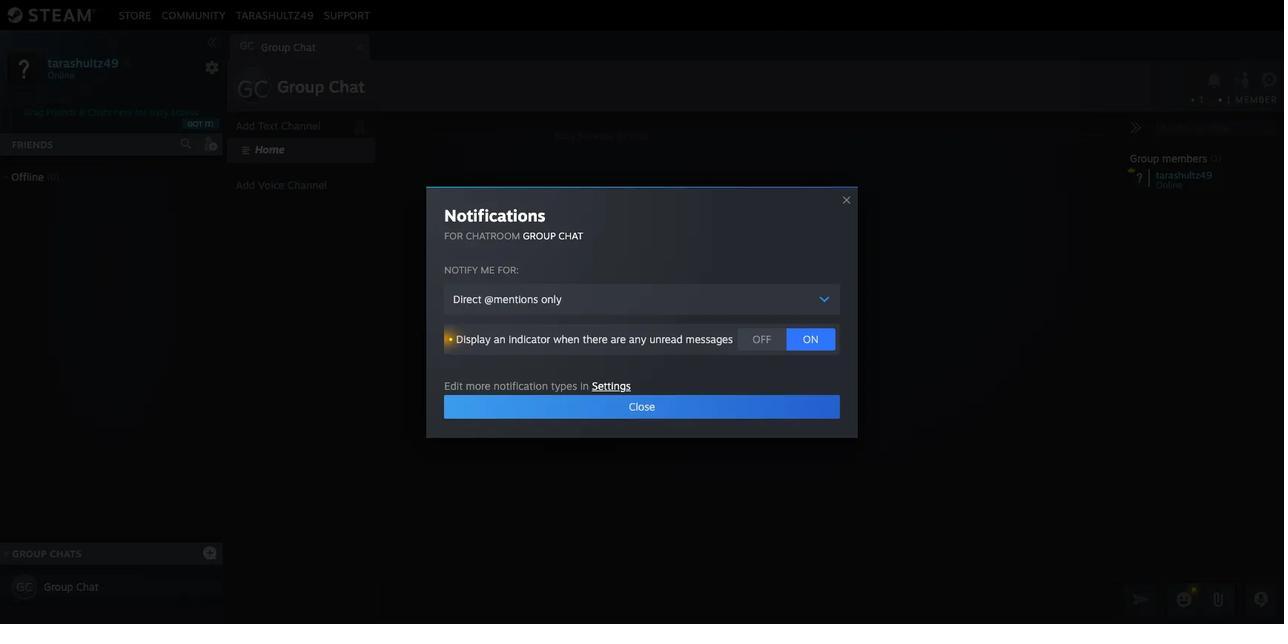 Task type: describe. For each thing, give the bounding box(es) containing it.
direct
[[453, 293, 482, 305]]

november
[[579, 131, 615, 140]]

member
[[1236, 94, 1278, 105]]

group inside 'gc group chat'
[[261, 41, 291, 53]]

1 for 1
[[1200, 94, 1205, 105]]

0 horizontal spatial group chat
[[44, 581, 99, 593]]

unread
[[650, 333, 683, 345]]

search my friends list image
[[180, 137, 193, 151]]

17,
[[617, 131, 628, 140]]

display
[[456, 333, 491, 345]]

for:
[[498, 264, 519, 276]]

0 vertical spatial for
[[135, 107, 147, 118]]

1 vertical spatial gc
[[237, 74, 269, 104]]

more
[[466, 379, 491, 392]]

gc group chat
[[240, 39, 316, 53]]

1 for 1 member
[[1227, 94, 1233, 105]]

add for add voice channel
[[236, 179, 255, 191]]

support
[[324, 9, 370, 21]]

direct @mentions only
[[453, 293, 562, 305]]

when
[[554, 333, 580, 345]]

group inside notifications for chatroom group chat
[[523, 230, 556, 241]]

tarashultz49 link
[[231, 9, 319, 21]]

add voice channel
[[236, 179, 327, 191]]

there
[[583, 333, 608, 345]]

manage group chat settings image
[[1262, 72, 1281, 91]]

chat up unpin channel list image
[[329, 76, 365, 96]]

group chats
[[12, 548, 82, 560]]

manage friends list settings image
[[205, 60, 220, 75]]

notify me for:
[[445, 264, 519, 276]]

chatroom
[[466, 230, 520, 241]]

indicator
[[509, 333, 551, 345]]

&
[[79, 107, 85, 118]]

types
[[551, 379, 578, 392]]

friday, november 17, 2023
[[555, 131, 649, 140]]

0 horizontal spatial tarashultz49
[[47, 55, 119, 70]]

channel for add voice channel
[[288, 179, 327, 191]]

submit image
[[1132, 590, 1151, 609]]

close
[[629, 400, 655, 413]]

0 vertical spatial chats
[[88, 107, 111, 118]]

group members
[[1130, 152, 1208, 165]]

community
[[162, 9, 226, 21]]

only
[[541, 293, 562, 305]]

settings
[[592, 379, 631, 392]]

collapse chats list image
[[0, 551, 17, 557]]

edit more notification types in settings close
[[445, 379, 655, 413]]

channel for add text channel
[[281, 119, 321, 132]]



Task type: vqa. For each thing, say whether or not it's contained in the screenshot.
Channel
yes



Task type: locate. For each thing, give the bounding box(es) containing it.
group chat
[[277, 76, 365, 96], [44, 581, 99, 593]]

offline
[[11, 171, 44, 183]]

chat inside 'gc group chat'
[[294, 41, 316, 53]]

1 vertical spatial channel
[[288, 179, 327, 191]]

any
[[629, 333, 647, 345]]

Filter by Name text field
[[1151, 119, 1279, 138]]

add
[[236, 119, 255, 132], [236, 179, 255, 191]]

edit
[[445, 379, 463, 392]]

add left voice
[[236, 179, 255, 191]]

home
[[255, 143, 285, 156]]

voice
[[258, 179, 285, 191]]

chats right collapse chats list image
[[50, 548, 82, 560]]

group chat up unpin channel list image
[[277, 76, 365, 96]]

community link
[[157, 9, 231, 21]]

chat up only
[[559, 230, 584, 241]]

unpin channel list image
[[350, 116, 369, 135]]

close this tab image
[[352, 43, 367, 52]]

0 vertical spatial channel
[[281, 119, 321, 132]]

0 vertical spatial gc
[[240, 39, 254, 52]]

chat
[[294, 41, 316, 53], [329, 76, 365, 96], [559, 230, 584, 241], [76, 581, 99, 593]]

online
[[1156, 180, 1183, 191]]

an
[[494, 333, 506, 345]]

1 member
[[1227, 94, 1278, 105]]

tarashultz49
[[236, 9, 314, 21], [47, 55, 119, 70], [1156, 169, 1213, 181]]

notify
[[445, 264, 478, 276]]

tarashultz49 down the members
[[1156, 169, 1213, 181]]

1 add from the top
[[236, 119, 255, 132]]

add a friend image
[[202, 136, 218, 152]]

1
[[1200, 94, 1205, 105], [1227, 94, 1233, 105]]

support link
[[319, 9, 375, 21]]

add for add text channel
[[236, 119, 255, 132]]

create a group chat image
[[203, 546, 217, 560]]

are
[[611, 333, 626, 345]]

0 vertical spatial add
[[236, 119, 255, 132]]

friday,
[[555, 131, 577, 140]]

add left text
[[236, 119, 255, 132]]

manage notification settings image
[[1205, 72, 1224, 89]]

collapse member list image
[[1130, 122, 1142, 134]]

1 horizontal spatial 1
[[1227, 94, 1233, 105]]

drag
[[24, 107, 44, 118]]

gc down collapse chats list image
[[16, 580, 33, 595]]

2 vertical spatial gc
[[16, 580, 33, 595]]

friends left the &
[[46, 107, 76, 118]]

messages
[[686, 333, 733, 345]]

for
[[135, 107, 147, 118], [445, 230, 463, 241]]

gc inside 'gc group chat'
[[240, 39, 254, 52]]

for up notify
[[445, 230, 463, 241]]

easy
[[149, 107, 168, 118]]

1 left member
[[1227, 94, 1233, 105]]

gc down tarashultz49 link
[[240, 39, 254, 52]]

1 vertical spatial friends
[[12, 139, 53, 151]]

on
[[803, 333, 819, 345]]

chat inside notifications for chatroom group chat
[[559, 230, 584, 241]]

1 up the filter by name text field at the top right of the page
[[1200, 94, 1205, 105]]

1 vertical spatial add
[[236, 179, 255, 191]]

text
[[258, 119, 278, 132]]

1 horizontal spatial chats
[[88, 107, 111, 118]]

tarashultz49 up 'gc group chat'
[[236, 9, 314, 21]]

group
[[261, 41, 291, 53], [277, 76, 325, 96], [1130, 152, 1160, 165], [523, 230, 556, 241], [12, 548, 47, 560], [44, 581, 73, 593]]

access
[[171, 107, 198, 118]]

invite a friend to this group chat image
[[1234, 70, 1253, 89]]

2023
[[630, 131, 649, 140]]

group chat down group chats
[[44, 581, 99, 593]]

drag friends & chats here for easy access
[[24, 107, 198, 118]]

channel right text
[[281, 119, 321, 132]]

chat down group chats
[[76, 581, 99, 593]]

members
[[1163, 152, 1208, 165]]

2 1 from the left
[[1227, 94, 1233, 105]]

0 vertical spatial tarashultz49
[[236, 9, 314, 21]]

here
[[114, 107, 132, 118]]

1 vertical spatial for
[[445, 230, 463, 241]]

2 add from the top
[[236, 179, 255, 191]]

0 horizontal spatial for
[[135, 107, 147, 118]]

0 vertical spatial group chat
[[277, 76, 365, 96]]

off
[[753, 333, 772, 345]]

chats
[[88, 107, 111, 118], [50, 548, 82, 560]]

2 horizontal spatial tarashultz49
[[1156, 169, 1213, 181]]

1 1 from the left
[[1200, 94, 1205, 105]]

chats right the &
[[88, 107, 111, 118]]

tarashultz49 up the &
[[47, 55, 119, 70]]

@mentions
[[485, 293, 538, 305]]

for inside notifications for chatroom group chat
[[445, 230, 463, 241]]

add text channel
[[236, 119, 321, 132]]

notification
[[494, 379, 548, 392]]

display an indicator when there are any unread messages
[[456, 333, 733, 345]]

1 horizontal spatial tarashultz49
[[236, 9, 314, 21]]

1 horizontal spatial group chat
[[277, 76, 365, 96]]

friends down drag
[[12, 139, 53, 151]]

notifications for chatroom group chat
[[445, 205, 584, 241]]

me
[[481, 264, 495, 276]]

0 vertical spatial friends
[[46, 107, 76, 118]]

in
[[581, 379, 589, 392]]

1 vertical spatial group chat
[[44, 581, 99, 593]]

store link
[[113, 9, 157, 21]]

None text field
[[380, 582, 1122, 619]]

store
[[119, 9, 151, 21]]

channel
[[281, 119, 321, 132], [288, 179, 327, 191]]

close button
[[445, 395, 840, 419]]

gc
[[240, 39, 254, 52], [237, 74, 269, 104], [16, 580, 33, 595]]

gc up text
[[237, 74, 269, 104]]

send special image
[[1210, 591, 1228, 609]]

notifications
[[445, 205, 546, 225]]

chat down tarashultz49 link
[[294, 41, 316, 53]]

0 horizontal spatial 1
[[1200, 94, 1205, 105]]

1 vertical spatial chats
[[50, 548, 82, 560]]

tarashultz49 online
[[1156, 169, 1213, 191]]

1 vertical spatial tarashultz49
[[47, 55, 119, 70]]

0 horizontal spatial chats
[[50, 548, 82, 560]]

friends
[[46, 107, 76, 118], [12, 139, 53, 151]]

for right here
[[135, 107, 147, 118]]

channel right voice
[[288, 179, 327, 191]]

1 horizontal spatial for
[[445, 230, 463, 241]]

2 vertical spatial tarashultz49
[[1156, 169, 1213, 181]]



